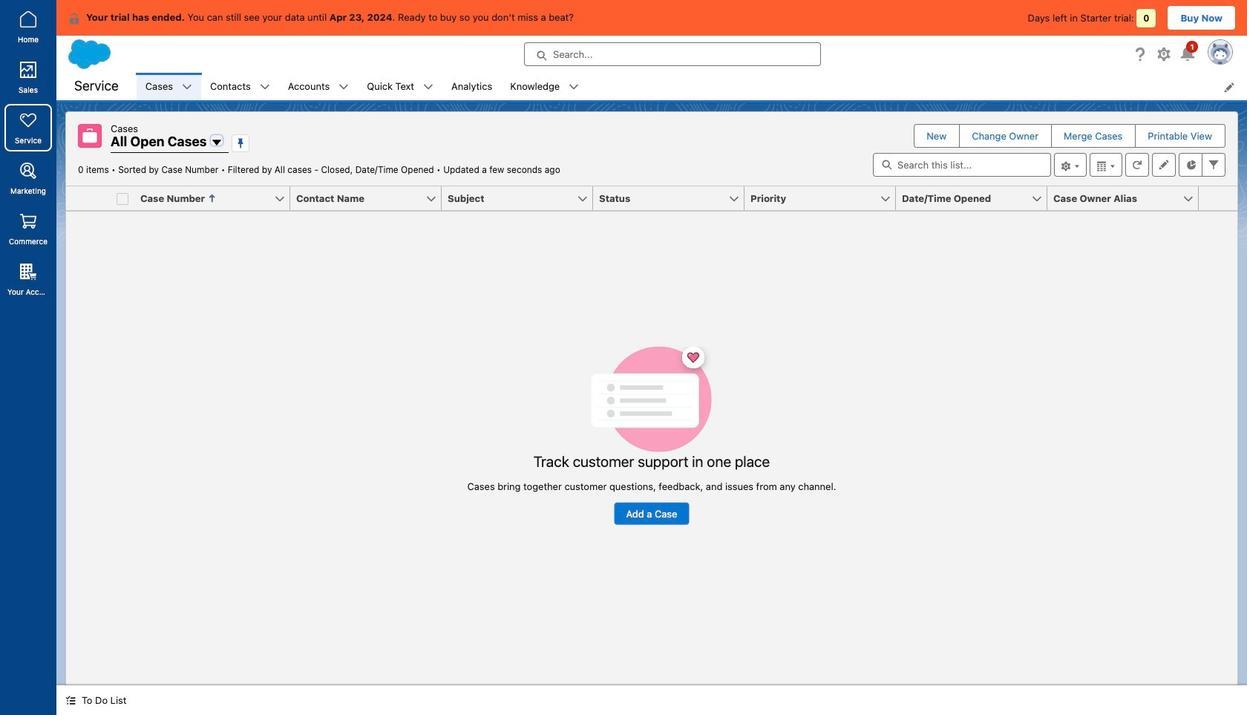 Task type: vqa. For each thing, say whether or not it's contained in the screenshot.
Account "ICON"
no



Task type: locate. For each thing, give the bounding box(es) containing it.
0 horizontal spatial text default image
[[65, 695, 76, 706]]

text default image
[[68, 12, 80, 24], [182, 82, 192, 92], [339, 82, 349, 92], [423, 82, 434, 92]]

subject element
[[442, 186, 602, 211]]

list
[[137, 73, 1247, 100]]

5 list item from the left
[[501, 73, 588, 100]]

text default image for third list item from left
[[339, 82, 349, 92]]

all open cases|cases|list view element
[[65, 111, 1239, 685]]

1 horizontal spatial text default image
[[260, 82, 270, 92]]

status
[[467, 346, 836, 525]]

2 horizontal spatial text default image
[[569, 82, 579, 92]]

text default image for 2nd list item
[[260, 82, 270, 92]]

cell inside all open cases|cases|list view element
[[111, 186, 134, 211]]

1 list item from the left
[[137, 73, 201, 100]]

text default image
[[260, 82, 270, 92], [569, 82, 579, 92], [65, 695, 76, 706]]

text default image for 1st list item from right
[[569, 82, 579, 92]]

all open cases status
[[78, 164, 443, 175]]

cell
[[111, 186, 134, 211]]

action image
[[1199, 186, 1238, 210]]

contact name element
[[290, 186, 451, 211]]

list item
[[137, 73, 201, 100], [201, 73, 279, 100], [279, 73, 358, 100], [358, 73, 443, 100], [501, 73, 588, 100]]

text default image for 1st list item
[[182, 82, 192, 92]]



Task type: describe. For each thing, give the bounding box(es) containing it.
4 list item from the left
[[358, 73, 443, 100]]

3 list item from the left
[[279, 73, 358, 100]]

item number element
[[66, 186, 111, 211]]

priority element
[[745, 186, 905, 211]]

date/time opened element
[[896, 186, 1057, 211]]

2 list item from the left
[[201, 73, 279, 100]]

status element
[[593, 186, 754, 211]]

action element
[[1199, 186, 1238, 211]]

Search All Open Cases list view. search field
[[873, 153, 1051, 177]]

text default image for fourth list item from the left
[[423, 82, 434, 92]]

case owner alias element
[[1048, 186, 1208, 211]]

item number image
[[66, 186, 111, 210]]

case number element
[[134, 186, 299, 211]]



